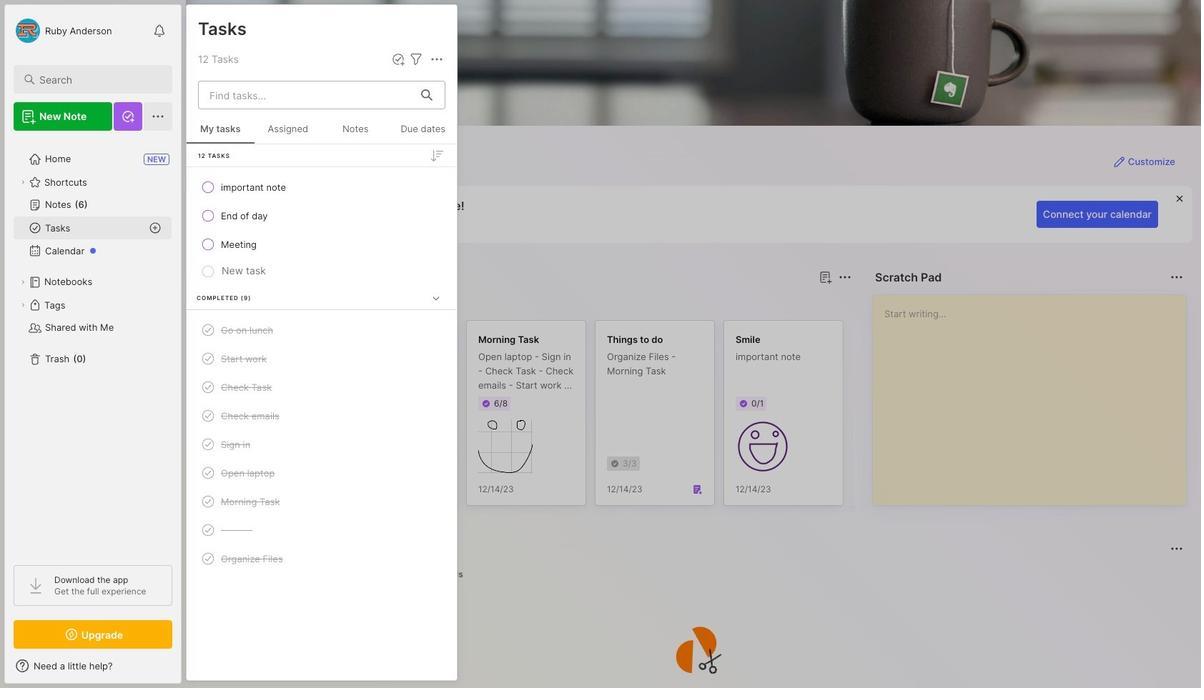 Task type: locate. For each thing, give the bounding box(es) containing it.
none search field inside main element
[[39, 71, 160, 88]]

row group
[[187, 145, 457, 585], [209, 321, 1110, 515]]

tab list
[[212, 295, 850, 312], [212, 567, 1182, 584]]

check emails 3 cell
[[221, 409, 280, 424]]

sort options image
[[429, 147, 446, 164]]

row
[[192, 175, 451, 200], [192, 203, 451, 229], [192, 232, 451, 258], [192, 318, 451, 343], [192, 346, 451, 372], [192, 375, 451, 401], [192, 404, 451, 429], [192, 432, 451, 458], [192, 461, 451, 487], [192, 489, 451, 515], [192, 518, 451, 544], [192, 547, 451, 572]]

thumbnail image
[[479, 420, 533, 474], [736, 420, 791, 474]]

2 tab list from the top
[[212, 567, 1182, 584]]

collapse 01_completed image
[[429, 291, 444, 306]]

end of day 1 cell
[[221, 209, 268, 223]]

1 horizontal spatial thumbnail image
[[736, 420, 791, 474]]

8 row from the top
[[192, 432, 451, 458]]

0 vertical spatial tab list
[[212, 295, 850, 312]]

morning task 6 cell
[[221, 495, 280, 509]]

0 horizontal spatial thumbnail image
[[479, 420, 533, 474]]

Account field
[[14, 16, 112, 45]]

go on lunch 0 cell
[[221, 323, 274, 338]]

7 cell
[[221, 524, 252, 538]]

tab
[[212, 295, 254, 312], [260, 295, 317, 312], [387, 567, 424, 584], [430, 567, 470, 584]]

important note 0 cell
[[221, 180, 286, 195]]

1 vertical spatial tab list
[[212, 567, 1182, 584]]

10 row from the top
[[192, 489, 451, 515]]

meeting 2 cell
[[221, 238, 257, 252]]

6 row from the top
[[192, 375, 451, 401]]

12 row from the top
[[192, 547, 451, 572]]

9 row from the top
[[192, 461, 451, 487]]

More actions and view options field
[[425, 51, 446, 68]]

WHAT'S NEW field
[[5, 655, 181, 678]]

sign in 4 cell
[[221, 438, 251, 452]]

2 row from the top
[[192, 203, 451, 229]]

tree
[[5, 140, 181, 553]]

Search text field
[[39, 73, 160, 87]]

1 row from the top
[[192, 175, 451, 200]]

None search field
[[39, 71, 160, 88]]



Task type: vqa. For each thing, say whether or not it's contained in the screenshot.
ICON ON A NOTE, NOTEBOOK, STACK OR TAG TO ADD IT HERE. at left top
no



Task type: describe. For each thing, give the bounding box(es) containing it.
11 row from the top
[[192, 518, 451, 544]]

start work 1 cell
[[221, 352, 267, 366]]

open laptop 5 cell
[[221, 466, 275, 481]]

4 row from the top
[[192, 318, 451, 343]]

Find tasks… text field
[[201, 83, 413, 107]]

expand notebooks image
[[19, 278, 27, 287]]

1 tab list from the top
[[212, 295, 850, 312]]

5 row from the top
[[192, 346, 451, 372]]

filter tasks image
[[408, 51, 425, 68]]

expand tags image
[[19, 301, 27, 310]]

more actions and view options image
[[429, 51, 446, 68]]

2 thumbnail image from the left
[[736, 420, 791, 474]]

main element
[[0, 0, 186, 689]]

check task 2 cell
[[221, 381, 272, 395]]

organize files 8 cell
[[221, 552, 283, 567]]

new task image
[[391, 52, 406, 67]]

Sort options field
[[429, 147, 446, 164]]

tree inside main element
[[5, 140, 181, 553]]

1 thumbnail image from the left
[[479, 420, 533, 474]]

Filter tasks field
[[408, 51, 425, 68]]

Start writing… text field
[[885, 295, 1186, 494]]

click to collapse image
[[181, 663, 191, 680]]

7 row from the top
[[192, 404, 451, 429]]

3 row from the top
[[192, 232, 451, 258]]



